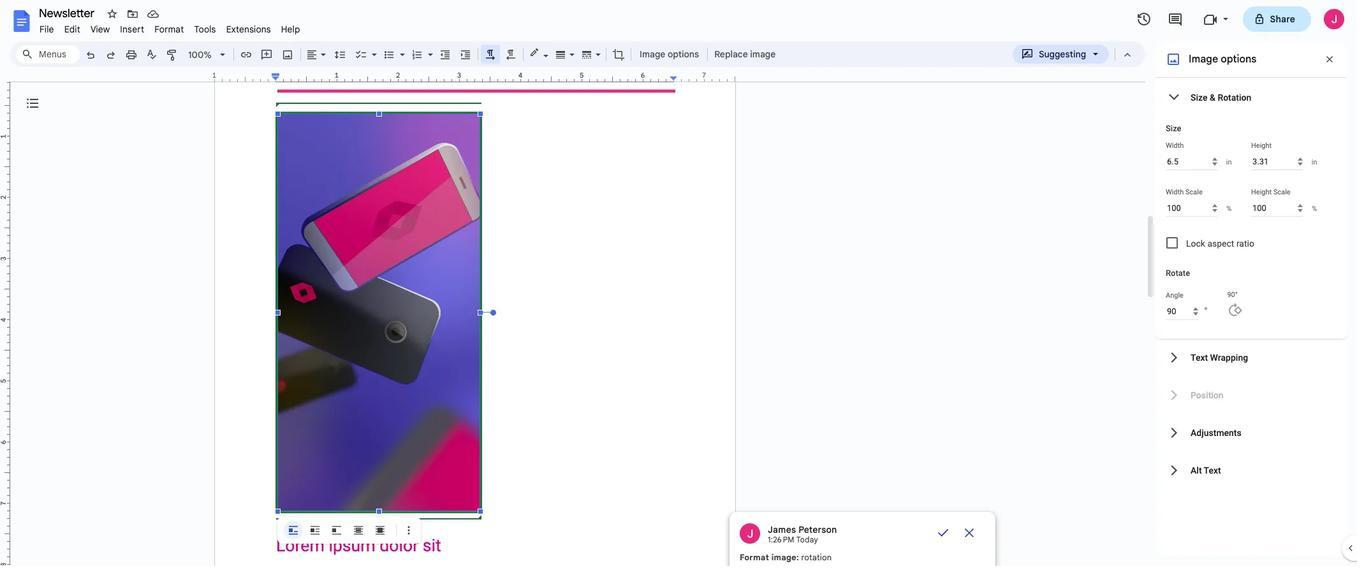 Task type: describe. For each thing, give the bounding box(es) containing it.
image inside section
[[1189, 53, 1218, 66]]

width for width scale
[[1166, 188, 1184, 196]]

height for height
[[1251, 142, 1272, 150]]

view menu item
[[85, 22, 115, 37]]

alt
[[1191, 465, 1202, 475]]

extensions menu item
[[221, 22, 276, 37]]

insert menu item
[[115, 22, 149, 37]]

Height Scale, measured in percents. Value must be between 0.9 and 1995 text field
[[1251, 200, 1303, 217]]

1
[[212, 71, 216, 80]]

rotate
[[1166, 269, 1190, 278]]

peterson
[[799, 524, 837, 536]]

replace
[[714, 48, 748, 60]]

suggesting
[[1039, 48, 1086, 60]]

james peterson image
[[740, 524, 760, 544]]

image
[[750, 48, 776, 60]]

in for width
[[1226, 158, 1232, 166]]

right margin image
[[670, 72, 735, 82]]

height scale
[[1251, 188, 1291, 196]]

edit menu item
[[59, 22, 85, 37]]

alt text
[[1191, 465, 1221, 475]]

scale for height scale
[[1274, 188, 1291, 196]]

aspect
[[1208, 239, 1234, 249]]

file
[[40, 24, 54, 35]]

toolbar inside image options application
[[280, 41, 418, 566]]

adjustments
[[1191, 428, 1242, 438]]

insert image image
[[280, 45, 295, 63]]

1 vertical spatial text
[[1204, 465, 1221, 475]]

suggesting button
[[1013, 45, 1109, 64]]

extensions
[[226, 24, 271, 35]]

image options inside section
[[1189, 53, 1257, 66]]

lock aspect ratio
[[1186, 239, 1255, 249]]

james peterson 1:26 pm today
[[768, 524, 837, 545]]

Width, measured in inches. Value must be between 0.01 and 66 text field
[[1166, 153, 1217, 170]]

mode and view toolbar
[[1012, 41, 1138, 67]]

% for width scale
[[1227, 204, 1232, 213]]

rotation
[[1218, 92, 1252, 102]]

image:
[[772, 552, 799, 563]]

tools
[[194, 24, 216, 35]]

Width Scale, measured in percents. Value must be between 0.9 and 1016 text field
[[1166, 200, 1217, 217]]

text wrapping
[[1191, 352, 1248, 363]]

help
[[281, 24, 300, 35]]

size & rotation
[[1191, 92, 1252, 102]]

edit
[[64, 24, 80, 35]]

share button
[[1243, 6, 1311, 32]]

replace image button
[[711, 45, 779, 64]]

wrapping
[[1210, 352, 1248, 363]]

james
[[768, 524, 796, 536]]

size for size & rotation
[[1191, 92, 1208, 102]]

image options section
[[1156, 41, 1347, 556]]

angle
[[1166, 291, 1184, 300]]

format menu item
[[149, 22, 189, 37]]

width scale
[[1166, 188, 1203, 196]]

In line radio
[[284, 521, 303, 540]]

Zoom text field
[[185, 46, 216, 64]]

size & rotation tab
[[1156, 78, 1347, 116]]

height for height scale
[[1251, 188, 1272, 196]]

position
[[1191, 390, 1224, 400]]

Angle, measured in degrees. Value must be between 0 and 360 text field
[[1166, 303, 1198, 320]]

Zoom field
[[183, 45, 231, 64]]

Star checkbox
[[103, 5, 121, 23]]



Task type: vqa. For each thing, say whether or not it's contained in the screenshot.
Height Scale Scale
yes



Task type: locate. For each thing, give the bounding box(es) containing it.
text right the alt
[[1204, 465, 1221, 475]]

1 horizontal spatial format
[[740, 552, 769, 563]]

0 vertical spatial text
[[1191, 352, 1208, 363]]

1 horizontal spatial scale
[[1274, 188, 1291, 196]]

lock
[[1186, 239, 1205, 249]]

2 height from the top
[[1251, 188, 1272, 196]]

size for size
[[1166, 124, 1182, 133]]

menu bar containing file
[[34, 17, 305, 38]]

Break text radio
[[298, 41, 351, 566]]

left margin image
[[215, 72, 279, 82]]

options inside section
[[1221, 53, 1257, 66]]

in
[[1226, 158, 1232, 166], [1312, 158, 1317, 166]]

position tab
[[1156, 376, 1347, 414]]

size left the &
[[1191, 92, 1208, 102]]

ratio
[[1237, 239, 1255, 249]]

1 vertical spatial format
[[740, 552, 769, 563]]

image options up size & rotation
[[1189, 53, 1257, 66]]

0 horizontal spatial in
[[1226, 158, 1232, 166]]

image options
[[640, 48, 699, 60], [1189, 53, 1257, 66]]

option group
[[284, 41, 390, 566]]

image inside button
[[640, 48, 665, 60]]

0 vertical spatial width
[[1166, 142, 1184, 150]]

toolbar
[[280, 41, 418, 566]]

width
[[1166, 142, 1184, 150], [1166, 188, 1184, 196]]

0 horizontal spatial %
[[1227, 204, 1232, 213]]

2 scale from the left
[[1274, 188, 1291, 196]]

Wrap text radio
[[306, 521, 325, 540]]

°
[[1204, 305, 1208, 317]]

1 horizontal spatial image
[[1189, 53, 1218, 66]]

menu bar inside menu bar banner
[[34, 17, 305, 38]]

alt text tab
[[1156, 452, 1347, 489]]

width up width scale, measured in percents. value must be between 0.9 and 1016 'text field'
[[1166, 188, 1184, 196]]

scale for width scale
[[1186, 188, 1203, 196]]

image options up right margin image
[[640, 48, 699, 60]]

Menus field
[[16, 45, 80, 63]]

format image: rotation
[[740, 552, 832, 563]]

0 horizontal spatial image options
[[640, 48, 699, 60]]

1 horizontal spatial in
[[1312, 158, 1317, 166]]

format for format
[[154, 24, 184, 35]]

height
[[1251, 142, 1272, 150], [1251, 188, 1272, 196]]

0 horizontal spatial size
[[1166, 124, 1182, 133]]

width for width
[[1166, 142, 1184, 150]]

Height, measured in inches. Value must be between 0.01 and 66 text field
[[1251, 153, 1303, 170]]

scale
[[1186, 188, 1203, 196], [1274, 188, 1291, 196]]

in for height
[[1312, 158, 1317, 166]]

size up width, measured in inches. value must be between 0.01 and 66 text box
[[1166, 124, 1182, 133]]

1 vertical spatial size
[[1166, 124, 1182, 133]]

size
[[1191, 92, 1208, 102], [1166, 124, 1182, 133]]

Lock aspect ratio checkbox
[[1167, 237, 1178, 249]]

0 vertical spatial format
[[154, 24, 184, 35]]

2 % from the left
[[1312, 204, 1317, 213]]

format
[[154, 24, 184, 35], [740, 552, 769, 563]]

scale up height scale, measured in percents. value must be between 0.9 and 1995 text box
[[1274, 188, 1291, 196]]

file menu item
[[34, 22, 59, 37]]

tools menu item
[[189, 22, 221, 37]]

in right the 'height, measured in inches. value must be between 0.01 and 66' text box
[[1312, 158, 1317, 166]]

1:26 pm
[[768, 535, 795, 545]]

0 horizontal spatial image
[[640, 48, 665, 60]]

share
[[1270, 13, 1295, 25]]

height up the 'height, measured in inches. value must be between 0.01 and 66' text box
[[1251, 142, 1272, 150]]

option group inside image options application
[[284, 41, 390, 566]]

format for format image: rotation
[[740, 552, 769, 563]]

text wrapping tab
[[1156, 339, 1347, 376]]

insert
[[120, 24, 144, 35]]

1 vertical spatial height
[[1251, 188, 1272, 196]]

width up width, measured in inches. value must be between 0.01 and 66 text box
[[1166, 142, 1184, 150]]

0 horizontal spatial options
[[668, 48, 699, 60]]

2 width from the top
[[1166, 188, 1184, 196]]

text left the 'wrapping' on the bottom right
[[1191, 352, 1208, 363]]

1 horizontal spatial size
[[1191, 92, 1208, 102]]

format down james peterson image
[[740, 552, 769, 563]]

image
[[640, 48, 665, 60], [1189, 53, 1218, 66]]

in right width, measured in inches. value must be between 0.01 and 66 text box
[[1226, 158, 1232, 166]]

main toolbar
[[79, 0, 780, 362]]

% up the aspect
[[1227, 204, 1232, 213]]

line & paragraph spacing image
[[333, 45, 347, 63]]

format left tools
[[154, 24, 184, 35]]

1 in from the left
[[1226, 158, 1232, 166]]

&
[[1210, 92, 1216, 102]]

image options application
[[0, 0, 1357, 566]]

text
[[1191, 352, 1208, 363], [1204, 465, 1221, 475]]

height up height scale, measured in percents. value must be between 0.9 and 1995 text box
[[1251, 188, 1272, 196]]

% for height scale
[[1312, 204, 1317, 213]]

size inside tab
[[1191, 92, 1208, 102]]

image options button
[[634, 45, 705, 64]]

0 vertical spatial height
[[1251, 142, 1272, 150]]

1 height from the top
[[1251, 142, 1272, 150]]

adjustments tab
[[1156, 414, 1347, 452]]

1 horizontal spatial %
[[1312, 204, 1317, 213]]

format inside menu item
[[154, 24, 184, 35]]

0 horizontal spatial format
[[154, 24, 184, 35]]

menu bar banner
[[0, 0, 1357, 566]]

2 in from the left
[[1312, 158, 1317, 166]]

border dash image
[[580, 45, 594, 63]]

In front of text radio
[[371, 521, 390, 540]]

options up rotation
[[1221, 53, 1257, 66]]

1 horizontal spatial image options
[[1189, 53, 1257, 66]]

%
[[1227, 204, 1232, 213], [1312, 204, 1317, 213]]

scale up width scale, measured in percents. value must be between 0.9 and 1016 'text field'
[[1186, 188, 1203, 196]]

options
[[668, 48, 699, 60], [1221, 53, 1257, 66]]

view
[[91, 24, 110, 35]]

menu bar
[[34, 17, 305, 38]]

90°
[[1227, 291, 1238, 299]]

today
[[796, 535, 818, 545]]

replace image
[[714, 48, 776, 60]]

1 vertical spatial width
[[1166, 188, 1184, 196]]

1 scale from the left
[[1186, 188, 1203, 196]]

options up right margin image
[[668, 48, 699, 60]]

1 width from the top
[[1166, 142, 1184, 150]]

0 vertical spatial size
[[1191, 92, 1208, 102]]

0 horizontal spatial scale
[[1186, 188, 1203, 196]]

% right height scale, measured in percents. value must be between 0.9 and 1995 text box
[[1312, 204, 1317, 213]]

Behind text radio
[[349, 521, 368, 540]]

options inside button
[[668, 48, 699, 60]]

image options inside button
[[640, 48, 699, 60]]

rotation
[[801, 552, 832, 563]]

1 % from the left
[[1227, 204, 1232, 213]]

1 horizontal spatial options
[[1221, 53, 1257, 66]]

help menu item
[[276, 22, 305, 37]]

Rename text field
[[34, 5, 102, 20]]



